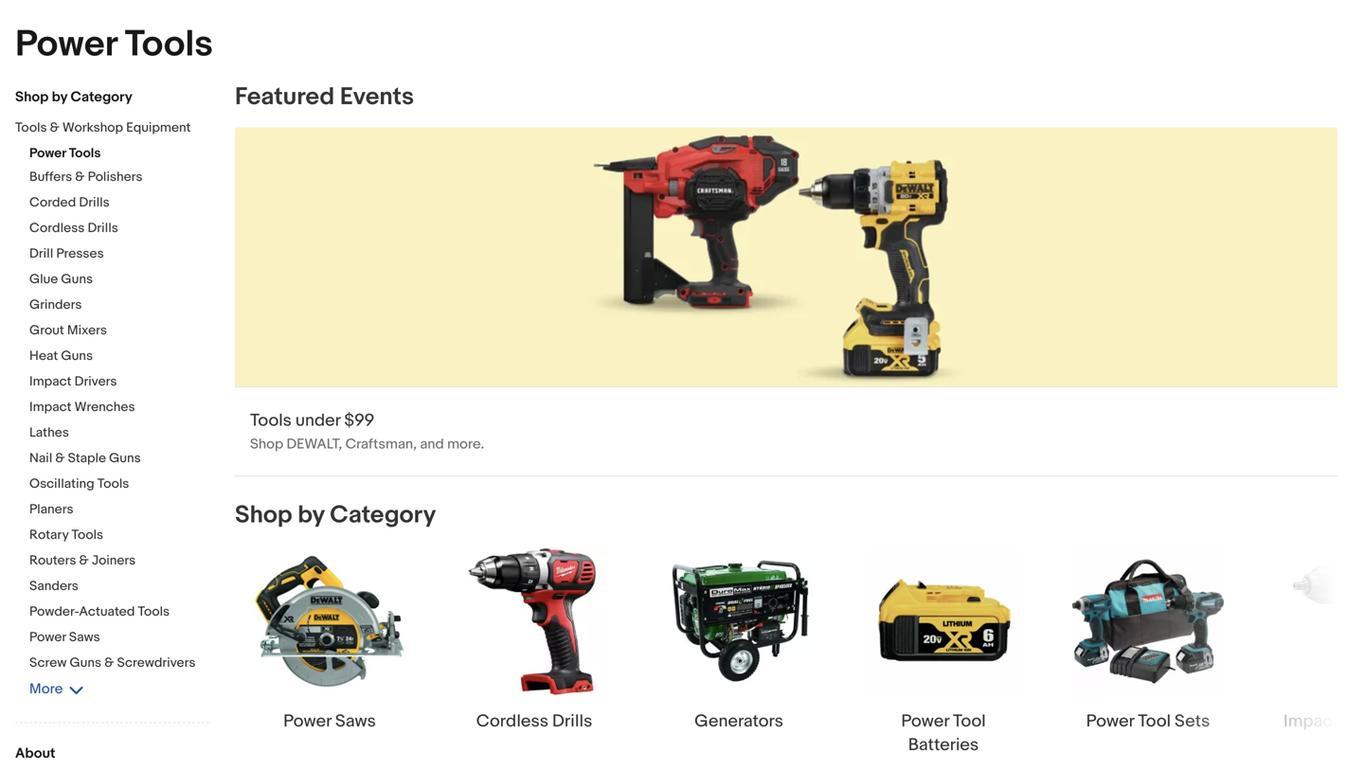 Task type: locate. For each thing, give the bounding box(es) containing it.
powder-actuated tools link
[[29, 604, 209, 622]]

0 vertical spatial cordless
[[29, 220, 85, 236]]

& right nail at bottom left
[[55, 450, 65, 467]]

category down 'craftsman,'
[[330, 501, 436, 530]]

craftsman,
[[345, 436, 417, 453]]

tools up buffers
[[15, 120, 47, 136]]

cordless inside tools & workshop equipment power tools buffers & polishers corded drills cordless drills drill presses glue guns grinders grout mixers heat guns impact drivers impact wrenches lathes nail & staple guns oscillating tools planers rotary tools routers & joiners sanders powder-actuated tools power saws screw guns & screwdrivers more
[[29, 220, 85, 236]]

shop
[[15, 89, 49, 106], [250, 436, 283, 453], [235, 501, 292, 530]]

0 vertical spatial impact
[[29, 374, 72, 390]]

power for power tool sets
[[1086, 711, 1134, 732]]

tool inside power tool batteries
[[953, 711, 986, 732]]

2 tool from the left
[[1138, 711, 1171, 732]]

impact wrenches image
[[1277, 546, 1364, 697]]

category up tools & workshop equipment link
[[71, 89, 132, 106]]

sanders link
[[29, 578, 209, 596]]

nail
[[29, 450, 52, 467]]

lathes
[[29, 425, 69, 441]]

0 horizontal spatial category
[[71, 89, 132, 106]]

under
[[295, 410, 340, 431]]

power inside power saws link
[[283, 711, 331, 732]]

power tool sets link
[[1053, 546, 1243, 733]]

0 horizontal spatial cordless
[[29, 220, 85, 236]]

1 vertical spatial category
[[330, 501, 436, 530]]

cordless drills link
[[29, 220, 209, 238], [440, 546, 629, 733]]

tool up batteries
[[953, 711, 986, 732]]

by
[[52, 89, 67, 106], [298, 501, 324, 530]]

shop down the dewalt,
[[235, 501, 292, 530]]

tools inside tools under $99 shop dewalt, craftsman, and more.
[[250, 410, 292, 431]]

1 vertical spatial cordless drills link
[[440, 546, 629, 733]]

tools & workshop equipment link
[[15, 120, 195, 138]]

saws
[[69, 629, 100, 646], [335, 711, 376, 732]]

1 vertical spatial shop
[[250, 436, 283, 453]]

category
[[71, 89, 132, 106], [330, 501, 436, 530]]

1 vertical spatial by
[[298, 501, 324, 530]]

staple
[[68, 450, 106, 467]]

impact wrenches link
[[29, 399, 209, 417]]

power for power saws
[[283, 711, 331, 732]]

grinders
[[29, 297, 82, 313]]

drill
[[29, 246, 53, 262]]

tool
[[953, 711, 986, 732], [1138, 711, 1171, 732]]

shop by category for right power saws link
[[235, 501, 436, 530]]

1 horizontal spatial tool
[[1138, 711, 1171, 732]]

drills
[[79, 195, 110, 211], [88, 220, 118, 236], [552, 711, 592, 732]]

power tools
[[15, 23, 213, 67]]

shop for generators link
[[235, 501, 292, 530]]

guns
[[61, 271, 93, 287], [61, 348, 93, 364], [109, 450, 141, 467], [70, 655, 101, 671]]

power saws
[[283, 711, 376, 732]]

screwdrivers
[[117, 655, 196, 671]]

by up workshop
[[52, 89, 67, 106]]

0 horizontal spatial saws
[[69, 629, 100, 646]]

0 vertical spatial category
[[71, 89, 132, 106]]

impact
[[29, 374, 72, 390], [29, 399, 72, 415], [1284, 711, 1339, 732]]

shop left the dewalt,
[[250, 436, 283, 453]]

nail & staple guns link
[[29, 450, 209, 468]]

category for tools & workshop equipment link
[[71, 89, 132, 106]]

cordless drills
[[476, 711, 592, 732]]

impact down heat
[[29, 374, 72, 390]]

tool left "sets"
[[1138, 711, 1171, 732]]

0 horizontal spatial by
[[52, 89, 67, 106]]

tools left under
[[250, 410, 292, 431]]

shop up tools & workshop equipment link
[[15, 89, 49, 106]]

rotary
[[29, 527, 69, 543]]

category for right power saws link
[[330, 501, 436, 530]]

events
[[340, 82, 414, 112]]

power for power tool batteries
[[901, 711, 949, 732]]

power saws link
[[235, 546, 424, 733], [29, 629, 209, 647]]

heat guns link
[[29, 348, 209, 366]]

0 horizontal spatial cordless drills link
[[29, 220, 209, 238]]

shop by category down the dewalt,
[[235, 501, 436, 530]]

0 vertical spatial saws
[[69, 629, 100, 646]]

power
[[15, 23, 117, 67], [29, 145, 66, 162], [29, 629, 66, 646], [283, 711, 331, 732], [901, 711, 949, 732], [1086, 711, 1134, 732]]

heat
[[29, 348, 58, 364]]

featured
[[235, 82, 335, 112]]

0 vertical spatial by
[[52, 89, 67, 106]]

drill presses link
[[29, 246, 209, 264]]

1 tool from the left
[[953, 711, 986, 732]]

power tool batteries image
[[868, 546, 1019, 697]]

2 vertical spatial shop
[[235, 501, 292, 530]]

&
[[50, 120, 59, 136], [75, 169, 85, 185], [55, 450, 65, 467], [79, 553, 89, 569], [104, 655, 114, 671]]

impact wr link
[[1258, 546, 1364, 733]]

0 horizontal spatial power saws link
[[29, 629, 209, 647]]

0 vertical spatial shop by category
[[15, 89, 132, 106]]

0 vertical spatial shop
[[15, 89, 49, 106]]

sanders
[[29, 578, 78, 594]]

1 horizontal spatial category
[[330, 501, 436, 530]]

oscillating tools link
[[29, 476, 209, 494]]

rotary tools link
[[29, 527, 209, 545]]

tool for batteries
[[953, 711, 986, 732]]

shop by category up workshop
[[15, 89, 132, 106]]

by down the dewalt,
[[298, 501, 324, 530]]

grout
[[29, 323, 64, 339]]

tools
[[125, 23, 213, 67], [15, 120, 47, 136], [69, 145, 101, 162], [250, 410, 292, 431], [97, 476, 129, 492], [72, 527, 103, 543], [138, 604, 170, 620]]

1 vertical spatial saws
[[335, 711, 376, 732]]

and
[[420, 436, 444, 453]]

1 horizontal spatial by
[[298, 501, 324, 530]]

screw guns & screwdrivers link
[[29, 655, 209, 673]]

power inside power tool sets link
[[1086, 711, 1134, 732]]

cordless
[[29, 220, 85, 236], [476, 711, 548, 732]]

0 horizontal spatial tool
[[953, 711, 986, 732]]

presses
[[56, 246, 104, 262]]

by for tools & workshop equipment link
[[52, 89, 67, 106]]

by for right power saws link
[[298, 501, 324, 530]]

0 horizontal spatial shop by category
[[15, 89, 132, 106]]

1 horizontal spatial shop by category
[[235, 501, 436, 530]]

shop by category
[[15, 89, 132, 106], [235, 501, 436, 530]]

1 vertical spatial cordless
[[476, 711, 548, 732]]

grinders link
[[29, 297, 209, 315]]

powder-
[[29, 604, 79, 620]]

routers
[[29, 553, 76, 569]]

impact up the "lathes"
[[29, 399, 72, 415]]

tools down nail & staple guns link
[[97, 476, 129, 492]]

generators image
[[663, 546, 815, 697]]

cordless drills image
[[458, 546, 610, 697]]

shop by category for tools & workshop equipment link
[[15, 89, 132, 106]]

dewalt,
[[287, 436, 342, 453]]

1 horizontal spatial power saws link
[[235, 546, 424, 733]]

power inside power tool batteries
[[901, 711, 949, 732]]

None text field
[[235, 127, 1338, 476]]

impact left wr
[[1284, 711, 1339, 732]]

polishers
[[88, 169, 143, 185]]

guns down lathes link
[[109, 450, 141, 467]]

joiners
[[92, 553, 136, 569]]

workshop
[[62, 120, 123, 136]]

batteries
[[908, 735, 979, 755]]

none text field containing tools under $99
[[235, 127, 1338, 476]]

1 vertical spatial shop by category
[[235, 501, 436, 530]]



Task type: describe. For each thing, give the bounding box(es) containing it.
equipment
[[126, 120, 191, 136]]

more
[[29, 681, 63, 698]]

impact wr
[[1284, 711, 1364, 732]]

power tool sets
[[1086, 711, 1210, 732]]

planers link
[[29, 502, 209, 520]]

mixers
[[67, 323, 107, 339]]

grout mixers link
[[29, 323, 209, 341]]

lathes link
[[29, 425, 209, 443]]

more button
[[29, 681, 84, 698]]

generators
[[694, 711, 783, 732]]

$99
[[344, 410, 374, 431]]

glue
[[29, 271, 58, 287]]

& left workshop
[[50, 120, 59, 136]]

tool for sets
[[1138, 711, 1171, 732]]

1 horizontal spatial cordless
[[476, 711, 548, 732]]

screw
[[29, 655, 67, 671]]

buffers
[[29, 169, 72, 185]]

tools & workshop equipment power tools buffers & polishers corded drills cordless drills drill presses glue guns grinders grout mixers heat guns impact drivers impact wrenches lathes nail & staple guns oscillating tools planers rotary tools routers & joiners sanders powder-actuated tools power saws screw guns & screwdrivers more
[[15, 120, 196, 698]]

guns down presses
[[61, 271, 93, 287]]

corded
[[29, 195, 76, 211]]

corded drills link
[[29, 195, 209, 213]]

& left screwdrivers
[[104, 655, 114, 671]]

more.
[[447, 436, 484, 453]]

2 vertical spatial impact
[[1284, 711, 1339, 732]]

2 vertical spatial drills
[[552, 711, 592, 732]]

featured events
[[235, 82, 414, 112]]

power tool sets image
[[1072, 546, 1224, 697]]

routers & joiners link
[[29, 553, 209, 571]]

tools up joiners
[[72, 527, 103, 543]]

wr
[[1343, 711, 1364, 732]]

1 horizontal spatial saws
[[335, 711, 376, 732]]

shop for buffers & polishers 'link'
[[15, 89, 49, 106]]

planers
[[29, 502, 73, 518]]

power for power tools
[[15, 23, 117, 67]]

guns right screw
[[70, 655, 101, 671]]

1 vertical spatial drills
[[88, 220, 118, 236]]

power saws image
[[254, 546, 405, 697]]

& right buffers
[[75, 169, 85, 185]]

0 vertical spatial drills
[[79, 195, 110, 211]]

shop inside tools under $99 shop dewalt, craftsman, and more.
[[250, 436, 283, 453]]

guns down the mixers
[[61, 348, 93, 364]]

drivers
[[74, 374, 117, 390]]

1 vertical spatial impact
[[29, 399, 72, 415]]

tools up equipment
[[125, 23, 213, 67]]

1 horizontal spatial cordless drills link
[[440, 546, 629, 733]]

glue guns link
[[29, 271, 209, 289]]

sets
[[1175, 711, 1210, 732]]

about
[[15, 745, 55, 762]]

tools under $99 shop dewalt, craftsman, and more.
[[250, 410, 484, 453]]

buffers & polishers link
[[29, 169, 209, 187]]

tools down sanders link on the bottom
[[138, 604, 170, 620]]

power tool batteries link
[[849, 546, 1038, 757]]

wrenches
[[74, 399, 135, 415]]

generators link
[[644, 546, 834, 733]]

actuated
[[79, 604, 135, 620]]

oscillating
[[29, 476, 94, 492]]

power tool batteries
[[901, 711, 986, 755]]

& left joiners
[[79, 553, 89, 569]]

saws inside tools & workshop equipment power tools buffers & polishers corded drills cordless drills drill presses glue guns grinders grout mixers heat guns impact drivers impact wrenches lathes nail & staple guns oscillating tools planers rotary tools routers & joiners sanders powder-actuated tools power saws screw guns & screwdrivers more
[[69, 629, 100, 646]]

impact drivers link
[[29, 374, 209, 392]]

0 vertical spatial cordless drills link
[[29, 220, 209, 238]]

tools down workshop
[[69, 145, 101, 162]]



Task type: vqa. For each thing, say whether or not it's contained in the screenshot.
Cordless
yes



